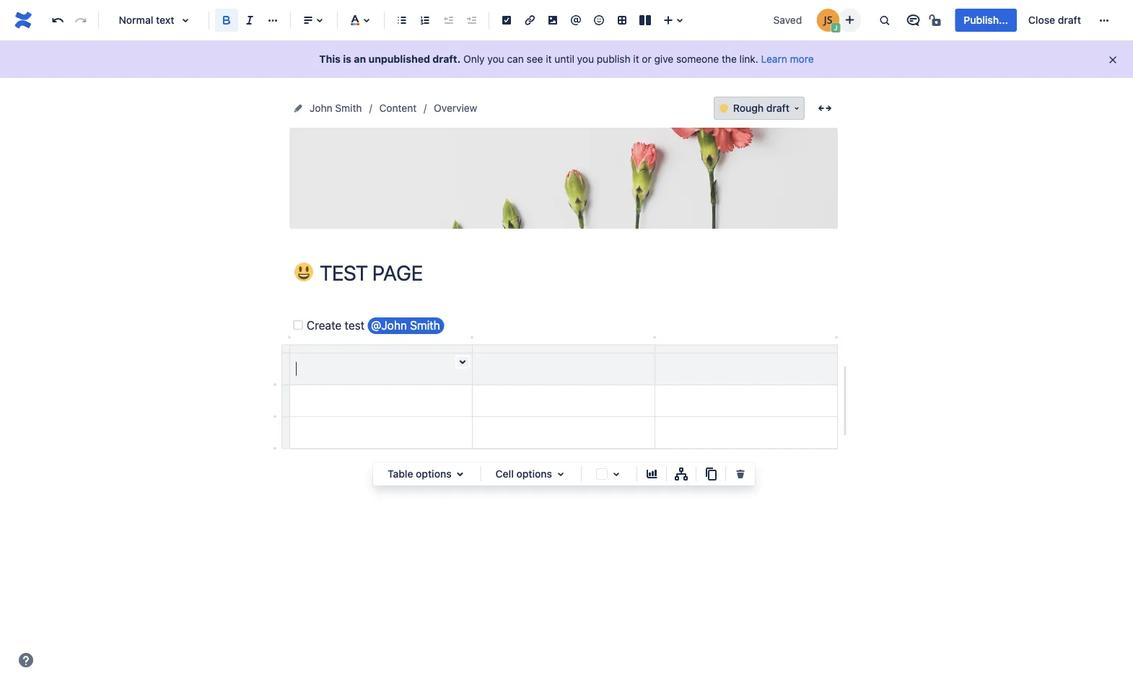 Task type: vqa. For each thing, say whether or not it's contained in the screenshot.
Table options "popup button"
yes



Task type: locate. For each thing, give the bounding box(es) containing it.
italic ⌘i image
[[241, 12, 259, 29]]

1 horizontal spatial it
[[634, 53, 640, 65]]

1 horizontal spatial expand dropdown menu image
[[553, 466, 570, 483]]

it
[[546, 53, 552, 65], [634, 53, 640, 65]]

expand dropdown menu image for table options
[[452, 466, 469, 483]]

is
[[343, 53, 352, 65]]

more image
[[1096, 12, 1114, 29]]

close
[[1029, 14, 1056, 26]]

emoji image
[[591, 12, 608, 29]]

smith
[[335, 102, 362, 114], [410, 319, 440, 332]]

add image, video, or file image
[[545, 12, 562, 29]]

test
[[345, 319, 365, 332]]

1 horizontal spatial options
[[517, 468, 553, 480]]

0 horizontal spatial it
[[546, 53, 552, 65]]

smith inside main content area, start typing to enter text. text field
[[410, 319, 440, 332]]

find and replace image
[[876, 12, 894, 29]]

2 expand dropdown menu image from the left
[[553, 466, 570, 483]]

learn more link
[[762, 53, 814, 65]]

close draft
[[1029, 14, 1082, 26]]

can
[[507, 53, 524, 65]]

update header image button
[[512, 160, 617, 196]]

Main content area, start typing to enter text. text field
[[281, 316, 849, 470]]

make page full-width image
[[817, 100, 834, 117]]

1 options from the left
[[416, 468, 452, 480]]

2 options from the left
[[517, 468, 553, 480]]

undo ⌘z image
[[49, 12, 66, 29]]

bold ⌘b image
[[218, 12, 235, 29]]

1 vertical spatial smith
[[410, 319, 440, 332]]

someone
[[677, 53, 720, 65]]

0 vertical spatial smith
[[335, 102, 362, 114]]

:smiley: image
[[295, 263, 313, 282], [295, 263, 313, 282]]

action item image
[[498, 12, 516, 29]]

you
[[488, 53, 505, 65], [578, 53, 594, 65]]

layouts image
[[637, 12, 654, 29]]

remove image
[[732, 466, 750, 483]]

1 expand dropdown menu image from the left
[[452, 466, 469, 483]]

options inside cell options popup button
[[517, 468, 553, 480]]

options right cell
[[517, 468, 553, 480]]

expand dropdown menu image left cell
[[452, 466, 469, 483]]

options
[[416, 468, 452, 480], [517, 468, 553, 480]]

john
[[310, 102, 333, 114]]

0 horizontal spatial smith
[[335, 102, 362, 114]]

expand dropdown menu image
[[452, 466, 469, 483], [553, 466, 570, 483]]

1 horizontal spatial you
[[578, 53, 594, 65]]

1 horizontal spatial smith
[[410, 319, 440, 332]]

text
[[156, 14, 174, 26]]

you left the can
[[488, 53, 505, 65]]

0 horizontal spatial expand dropdown menu image
[[452, 466, 469, 483]]

until
[[555, 53, 575, 65]]

bullet list ⌘⇧8 image
[[394, 12, 411, 29]]

options inside table options "dropdown button"
[[416, 468, 452, 480]]

smith right john
[[335, 102, 362, 114]]

dismiss image
[[1108, 54, 1120, 66]]

you right the until
[[578, 53, 594, 65]]

the
[[722, 53, 737, 65]]

help image
[[17, 652, 35, 670]]

john smith link
[[310, 100, 362, 117]]

0 horizontal spatial options
[[416, 468, 452, 480]]

table
[[388, 468, 413, 480]]

indent tab image
[[463, 12, 480, 29]]

0 horizontal spatial you
[[488, 53, 505, 65]]

manage connected data image
[[673, 466, 690, 483]]

1 it from the left
[[546, 53, 552, 65]]

publish
[[597, 53, 631, 65]]

give
[[655, 53, 674, 65]]

options right table
[[416, 468, 452, 480]]

cell
[[496, 468, 514, 480]]

an
[[354, 53, 366, 65]]

outdent ⇧tab image
[[440, 12, 457, 29]]

john smith
[[310, 102, 362, 114]]

header
[[551, 184, 582, 196]]

redo ⌘⇧z image
[[72, 12, 90, 29]]

copy image
[[703, 466, 720, 483]]

cell background image
[[608, 466, 625, 483]]

confluence image
[[12, 9, 35, 32], [12, 9, 35, 32]]

smith right @john
[[410, 319, 440, 332]]

expand dropdown menu image left cell background icon
[[553, 466, 570, 483]]

update header image
[[516, 184, 612, 196]]

it left or
[[634, 53, 640, 65]]

chart image
[[644, 466, 661, 483]]

it right see
[[546, 53, 552, 65]]

1 you from the left
[[488, 53, 505, 65]]

2 you from the left
[[578, 53, 594, 65]]



Task type: describe. For each thing, give the bounding box(es) containing it.
options for cell options
[[517, 468, 553, 480]]

publish...
[[965, 14, 1009, 26]]

this
[[320, 53, 341, 65]]

table options
[[388, 468, 452, 480]]

learn
[[762, 53, 788, 65]]

more formatting image
[[264, 12, 282, 29]]

more
[[791, 53, 814, 65]]

link image
[[521, 12, 539, 29]]

only
[[464, 53, 485, 65]]

@john
[[371, 319, 407, 332]]

cell options button
[[487, 466, 576, 483]]

no restrictions image
[[928, 12, 946, 29]]

or
[[642, 53, 652, 65]]

update
[[516, 184, 549, 196]]

draft.
[[433, 53, 461, 65]]

table image
[[614, 12, 631, 29]]

publish... button
[[956, 9, 1018, 32]]

content link
[[380, 100, 417, 117]]

link.
[[740, 53, 759, 65]]

draft
[[1059, 14, 1082, 26]]

normal
[[119, 14, 153, 26]]

john smith image
[[817, 9, 840, 32]]

cell options
[[496, 468, 553, 480]]

overview
[[434, 102, 478, 114]]

this is an unpublished draft. only you can see it until you publish it or give someone the link. learn more
[[320, 53, 814, 65]]

align left image
[[300, 12, 317, 29]]

move this page image
[[293, 103, 304, 114]]

close draft button
[[1020, 9, 1091, 32]]

create test @john smith
[[307, 319, 440, 332]]

options for table options
[[416, 468, 452, 480]]

content
[[380, 102, 417, 114]]

table options button
[[379, 466, 475, 483]]

see
[[527, 53, 543, 65]]

image
[[585, 184, 612, 196]]

normal text
[[119, 14, 174, 26]]

invite to edit image
[[842, 11, 859, 29]]

numbered list ⌘⇧7 image
[[417, 12, 434, 29]]

unpublished
[[369, 53, 430, 65]]

expand dropdown menu image for cell options
[[553, 466, 570, 483]]

2 it from the left
[[634, 53, 640, 65]]

normal text button
[[105, 4, 203, 36]]

overview link
[[434, 100, 478, 117]]

saved
[[774, 14, 803, 26]]

create
[[307, 319, 342, 332]]

mention image
[[568, 12, 585, 29]]

Give this page a title text field
[[320, 261, 839, 285]]

comment icon image
[[905, 12, 923, 29]]



